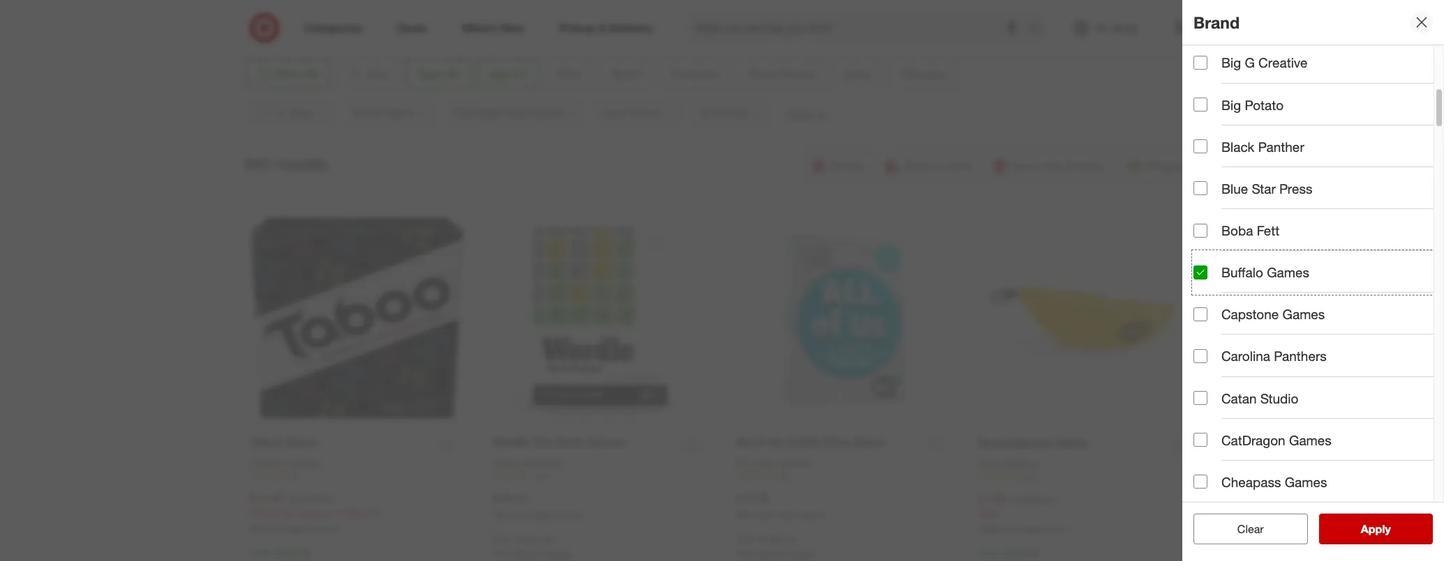 Task type: locate. For each thing, give the bounding box(es) containing it.
0 horizontal spatial free shipping * * exclusions apply.
[[493, 533, 572, 560]]

sale down $7.99 in the bottom of the page
[[979, 508, 998, 520]]

brand
[[1194, 12, 1240, 32]]

online down the 127 link
[[559, 511, 581, 521]]

big g creative
[[1221, 55, 1308, 71]]

online down $15.99
[[1045, 525, 1067, 536]]

2
[[293, 471, 298, 482]]

buffalo games
[[1221, 265, 1309, 281]]

years right 14+
[[1077, 28, 1100, 40]]

free shipping * * exclusions apply.
[[493, 533, 572, 560], [736, 533, 815, 560]]

games for cheapass games
[[1285, 474, 1327, 491]]

capstone games
[[1221, 307, 1325, 323]]

1 free shipping * * exclusions apply. from the left
[[493, 533, 572, 560]]

big for big g creative
[[1221, 55, 1241, 71]]

sale for $15.69
[[250, 508, 269, 520]]

reg for $15.69
[[286, 493, 300, 505]]

*
[[552, 533, 556, 545], [795, 533, 798, 545], [309, 547, 313, 559], [493, 548, 496, 560], [736, 548, 739, 560], [1038, 548, 1041, 560]]

$12.99 when purchased online
[[736, 492, 824, 521]]

2–4 years
[[487, 28, 530, 40]]

0 horizontal spatial sale
[[250, 508, 269, 520]]

1 horizontal spatial free shipping *
[[979, 548, 1041, 560]]

years right 5–7
[[649, 28, 672, 40]]

exclusions apply. link for $12.99
[[739, 548, 815, 560]]

sale inside $7.99 reg $15.99 sale when purchased online
[[979, 508, 998, 520]]

1 horizontal spatial sale
[[979, 508, 998, 520]]

$15.69
[[250, 492, 283, 506]]

games up the panthers
[[1283, 307, 1325, 323]]

2 big from the top
[[1221, 97, 1241, 113]]

online inside '$18.59 when purchased online'
[[559, 511, 581, 521]]

0–24 months
[[337, 28, 394, 40]]

cheapass games
[[1221, 474, 1327, 491]]

free down "$18.59"
[[493, 533, 512, 545]]

1 years from the left
[[506, 28, 530, 40]]

years right 11–13
[[939, 28, 963, 40]]

games down catdragon games at the bottom of the page
[[1285, 474, 1327, 491]]

14+
[[1057, 28, 1074, 40]]

1 horizontal spatial apply.
[[789, 548, 815, 560]]

* down today
[[309, 547, 313, 559]]

purchased down ends
[[274, 524, 314, 535]]

Catan Studio checkbox
[[1194, 392, 1207, 406]]

1 exclusions from the left
[[496, 548, 543, 560]]

big
[[1221, 55, 1241, 71], [1221, 97, 1241, 113]]

pt
[[370, 508, 382, 520]]

2 exclusions apply. link from the left
[[739, 548, 815, 560]]

free shipping * * exclusions apply. down '$18.59 when purchased online'
[[493, 533, 572, 560]]

years for 11–13 years
[[939, 28, 963, 40]]

capstone
[[1221, 307, 1279, 323]]

carolina panthers
[[1221, 349, 1327, 365]]

$15.69 reg $19.89 sale ends today at 1:00pm pt when purchased online
[[250, 492, 382, 535]]

reg
[[286, 493, 300, 505], [1009, 494, 1023, 506]]

2 exclusions from the left
[[739, 548, 786, 560]]

years for 14+ years
[[1077, 28, 1100, 40]]

Boba Fett checkbox
[[1194, 224, 1207, 238]]

free shipping * down $7.99 reg $15.99 sale when purchased online
[[979, 548, 1041, 560]]

$7.99 reg $15.99 sale when purchased online
[[979, 493, 1067, 536]]

reg inside $7.99 reg $15.99 sale when purchased online
[[1009, 494, 1023, 506]]

What can we help you find? suggestions appear below search field
[[686, 13, 1032, 43]]

8–10 years link
[[722, 0, 865, 42]]

panther
[[1258, 139, 1304, 155]]

online
[[559, 511, 581, 521], [802, 511, 824, 521], [316, 524, 339, 535], [1045, 525, 1067, 536]]

apply. down $12.99 when purchased online
[[789, 548, 815, 560]]

free down $12.99
[[736, 533, 755, 545]]

games down studio
[[1289, 433, 1332, 449]]

catan
[[1221, 391, 1257, 407]]

* down $12.99 when purchased online
[[795, 533, 798, 545]]

catdragon
[[1221, 433, 1285, 449]]

g
[[1245, 55, 1255, 71]]

exclusions apply. link down $12.99 when purchased online
[[739, 548, 815, 560]]

when down $12.99
[[736, 511, 757, 521]]

5 years from the left
[[1077, 28, 1100, 40]]

purchased down $12.99
[[760, 511, 800, 521]]

0 horizontal spatial exclusions apply. link
[[496, 548, 572, 560]]

when down $7.99 in the bottom of the page
[[979, 525, 1000, 536]]

0–24 months link
[[294, 0, 437, 42]]

free shipping * * exclusions apply. down $12.99 when purchased online
[[736, 533, 815, 560]]

1 big from the top
[[1221, 55, 1241, 71]]

studio
[[1260, 391, 1299, 407]]

when
[[493, 511, 515, 521], [736, 511, 757, 521], [250, 524, 272, 535], [979, 525, 1000, 536]]

exclusions apply. link
[[496, 548, 572, 560], [739, 548, 815, 560]]

* for 2
[[309, 547, 313, 559]]

online inside $7.99 reg $15.99 sale when purchased online
[[1045, 525, 1067, 536]]

buffalo
[[1221, 265, 1263, 281]]

1 horizontal spatial exclusions
[[739, 548, 786, 560]]

2–4 years link
[[437, 0, 579, 42]]

when inside '$18.59 when purchased online'
[[493, 511, 515, 521]]

purchased down $15.99
[[1003, 525, 1042, 536]]

1 exclusions apply. link from the left
[[496, 548, 572, 560]]

purchased down "$18.59"
[[517, 511, 557, 521]]

years right 8–10
[[794, 28, 818, 40]]

1 horizontal spatial free shipping * * exclusions apply.
[[736, 533, 815, 560]]

0 horizontal spatial reg
[[286, 493, 300, 505]]

sale down $15.69
[[250, 508, 269, 520]]

5–7
[[629, 28, 646, 40]]

free
[[493, 533, 512, 545], [736, 533, 755, 545], [250, 547, 269, 559], [979, 548, 998, 560]]

shipping down '$18.59 when purchased online'
[[515, 533, 552, 545]]

0 vertical spatial big
[[1221, 55, 1241, 71]]

years right 2–4
[[506, 28, 530, 40]]

games for catdragon games
[[1289, 433, 1332, 449]]

apply. for $18.59
[[546, 548, 572, 560]]

shipping for 503
[[1001, 548, 1038, 560]]

free for 33
[[736, 533, 755, 545]]

shipping
[[515, 533, 552, 545], [758, 533, 795, 545], [272, 547, 309, 559], [1001, 548, 1038, 560]]

today
[[296, 508, 321, 520]]

apply.
[[546, 548, 572, 560], [789, 548, 815, 560]]

2 years from the left
[[649, 28, 672, 40]]

Black Panther checkbox
[[1194, 140, 1207, 154]]

when down $15.69
[[250, 524, 272, 535]]

3 years from the left
[[794, 28, 818, 40]]

blue star press
[[1221, 181, 1313, 197]]

years for 2–4 years
[[506, 28, 530, 40]]

1 horizontal spatial reg
[[1009, 494, 1023, 506]]

shipping down $7.99 reg $15.99 sale when purchased online
[[1001, 548, 1038, 560]]

* down "$18.59"
[[493, 548, 496, 560]]

online down 'at'
[[316, 524, 339, 535]]

years for 5–7 years
[[649, 28, 672, 40]]

1 horizontal spatial exclusions apply. link
[[739, 548, 815, 560]]

14+ years
[[1057, 28, 1100, 40]]

1 apply. from the left
[[546, 548, 572, 560]]

ends
[[272, 508, 293, 520]]

exclusions down $12.99 when purchased online
[[739, 548, 786, 560]]

0 horizontal spatial free shipping *
[[250, 547, 313, 559]]

reg up ends
[[286, 493, 300, 505]]

years inside 'link'
[[794, 28, 818, 40]]

1 vertical spatial big
[[1221, 97, 1241, 113]]

press
[[1279, 181, 1313, 197]]

reg right $7.99 in the bottom of the page
[[1009, 494, 1023, 506]]

free for 127
[[493, 533, 512, 545]]

shipping down $12.99 when purchased online
[[758, 533, 795, 545]]

games up capstone games
[[1267, 265, 1309, 281]]

4 years from the left
[[939, 28, 963, 40]]

online inside $15.69 reg $19.89 sale ends today at 1:00pm pt when purchased online
[[316, 524, 339, 535]]

apply. down '$18.59 when purchased online'
[[546, 548, 572, 560]]

2–4
[[487, 28, 503, 40]]

0 horizontal spatial exclusions
[[496, 548, 543, 560]]

clear
[[1237, 523, 1264, 537]]

when inside $7.99 reg $15.99 sale when purchased online
[[979, 525, 1000, 536]]

apply
[[1361, 523, 1391, 537]]

apply button
[[1319, 514, 1433, 545]]

sale
[[250, 508, 269, 520], [979, 508, 998, 520]]

years
[[506, 28, 530, 40], [649, 28, 672, 40], [794, 28, 818, 40], [939, 28, 963, 40], [1077, 28, 1100, 40]]

exclusions apply. link down '$18.59 when purchased online'
[[496, 548, 572, 560]]

search button
[[1022, 13, 1055, 46]]

2 link
[[250, 471, 465, 483]]

big left the g
[[1221, 55, 1241, 71]]

free down $15.69
[[250, 547, 269, 559]]

$19.89
[[303, 493, 332, 505]]

purchased
[[517, 511, 557, 521], [760, 511, 800, 521], [274, 524, 314, 535], [1003, 525, 1042, 536]]

2 apply. from the left
[[789, 548, 815, 560]]

when down "$18.59"
[[493, 511, 515, 521]]

exclusions
[[496, 548, 543, 560], [739, 548, 786, 560]]

free down $7.99 reg $15.99 sale when purchased online
[[979, 548, 998, 560]]

exclusions for $12.99
[[739, 548, 786, 560]]

at
[[323, 508, 332, 520]]

* for 503
[[1038, 548, 1041, 560]]

33 link
[[736, 471, 951, 483]]

free for 2
[[250, 547, 269, 559]]

potato
[[1245, 97, 1284, 113]]

free shipping *
[[250, 547, 313, 559], [979, 548, 1041, 560]]

5–7 years
[[629, 28, 672, 40]]

* down '$18.59 when purchased online'
[[552, 533, 556, 545]]

reg inside $15.69 reg $19.89 sale ends today at 1:00pm pt when purchased online
[[286, 493, 300, 505]]

* for 127
[[552, 533, 556, 545]]

exclusions down '$18.59 when purchased online'
[[496, 548, 543, 560]]

games
[[1267, 265, 1309, 281], [1283, 307, 1325, 323], [1289, 433, 1332, 449], [1285, 474, 1327, 491]]

0 horizontal spatial apply.
[[546, 548, 572, 560]]

shipping down ends
[[272, 547, 309, 559]]

sale inside $15.69 reg $19.89 sale ends today at 1:00pm pt when purchased online
[[250, 508, 269, 520]]

2 free shipping * * exclusions apply. from the left
[[736, 533, 815, 560]]

* down $7.99 reg $15.99 sale when purchased online
[[1038, 548, 1041, 560]]

online down 33 link
[[802, 511, 824, 521]]

big right big potato checkbox
[[1221, 97, 1241, 113]]

free shipping * down ends
[[250, 547, 313, 559]]



Task type: vqa. For each thing, say whether or not it's contained in the screenshot.
top deals
no



Task type: describe. For each thing, give the bounding box(es) containing it.
big potato
[[1221, 97, 1284, 113]]

503 link
[[979, 471, 1194, 483]]

when inside $12.99 when purchased online
[[736, 511, 757, 521]]

11–13 years
[[909, 28, 963, 40]]

11–13 years link
[[865, 0, 1007, 42]]

clear button
[[1194, 514, 1308, 545]]

14+ years link
[[1007, 0, 1150, 42]]

blue
[[1221, 181, 1248, 197]]

purchased inside $12.99 when purchased online
[[760, 511, 800, 521]]

8–10
[[769, 28, 791, 40]]

when inside $15.69 reg $19.89 sale ends today at 1:00pm pt when purchased online
[[250, 524, 272, 535]]

purchased inside $15.69 reg $19.89 sale ends today at 1:00pm pt when purchased online
[[274, 524, 314, 535]]

Cheapass Games checkbox
[[1194, 476, 1207, 490]]

catan studio
[[1221, 391, 1299, 407]]

127
[[536, 471, 550, 482]]

$15.99
[[1026, 494, 1055, 506]]

Buffalo Games checkbox
[[1194, 266, 1207, 280]]

search
[[1022, 22, 1055, 36]]

$18.59
[[493, 492, 526, 506]]

$12.99
[[736, 492, 769, 506]]

Big Potato checkbox
[[1194, 98, 1207, 112]]

Blue Star Press checkbox
[[1194, 182, 1207, 196]]

0–24
[[337, 28, 359, 40]]

purchased inside '$18.59 when purchased online'
[[517, 511, 557, 521]]

carolina
[[1221, 349, 1270, 365]]

241
[[245, 154, 271, 174]]

reg for $7.99
[[1009, 494, 1023, 506]]

apply. for $12.99
[[789, 548, 815, 560]]

free for 503
[[979, 548, 998, 560]]

boba
[[1221, 223, 1253, 239]]

Carolina Panthers checkbox
[[1194, 350, 1207, 364]]

free shipping * for $15.69
[[250, 547, 313, 559]]

shipping for 2
[[272, 547, 309, 559]]

brand dialog
[[1182, 0, 1444, 562]]

$18.59 when purchased online
[[493, 492, 581, 521]]

$7.99
[[979, 493, 1006, 506]]

sale for $7.99
[[979, 508, 998, 520]]

503
[[1022, 472, 1036, 483]]

creative
[[1259, 55, 1308, 71]]

games for buffalo games
[[1267, 265, 1309, 281]]

shipping for 127
[[515, 533, 552, 545]]

* for 33
[[795, 533, 798, 545]]

years for 8–10 years
[[794, 28, 818, 40]]

purchased inside $7.99 reg $15.99 sale when purchased online
[[1003, 525, 1042, 536]]

exclusions apply. link for $18.59
[[496, 548, 572, 560]]

shipping for 33
[[758, 533, 795, 545]]

big for big potato
[[1221, 97, 1241, 113]]

cheapass
[[1221, 474, 1281, 491]]

results
[[276, 154, 328, 174]]

241 results
[[245, 154, 328, 174]]

free shipping * * exclusions apply. for $18.59
[[493, 533, 572, 560]]

catdragon games
[[1221, 433, 1332, 449]]

star
[[1252, 181, 1276, 197]]

fett
[[1257, 223, 1280, 239]]

exclusions for $18.59
[[496, 548, 543, 560]]

months
[[362, 28, 394, 40]]

11–13
[[909, 28, 937, 40]]

5–7 years link
[[579, 0, 722, 42]]

free shipping * for $7.99
[[979, 548, 1041, 560]]

online inside $12.99 when purchased online
[[802, 511, 824, 521]]

8–10 years
[[769, 28, 818, 40]]

panthers
[[1274, 349, 1327, 365]]

games for capstone games
[[1283, 307, 1325, 323]]

33
[[779, 471, 788, 482]]

boba fett
[[1221, 223, 1280, 239]]

black panther
[[1221, 139, 1304, 155]]

* down $12.99
[[736, 548, 739, 560]]

free shipping * * exclusions apply. for $12.99
[[736, 533, 815, 560]]

CatDragon Games checkbox
[[1194, 434, 1207, 448]]

1:00pm
[[334, 508, 367, 520]]

Big G Creative checkbox
[[1194, 56, 1207, 70]]

black
[[1221, 139, 1255, 155]]

127 link
[[493, 471, 708, 483]]

Capstone Games checkbox
[[1194, 308, 1207, 322]]



